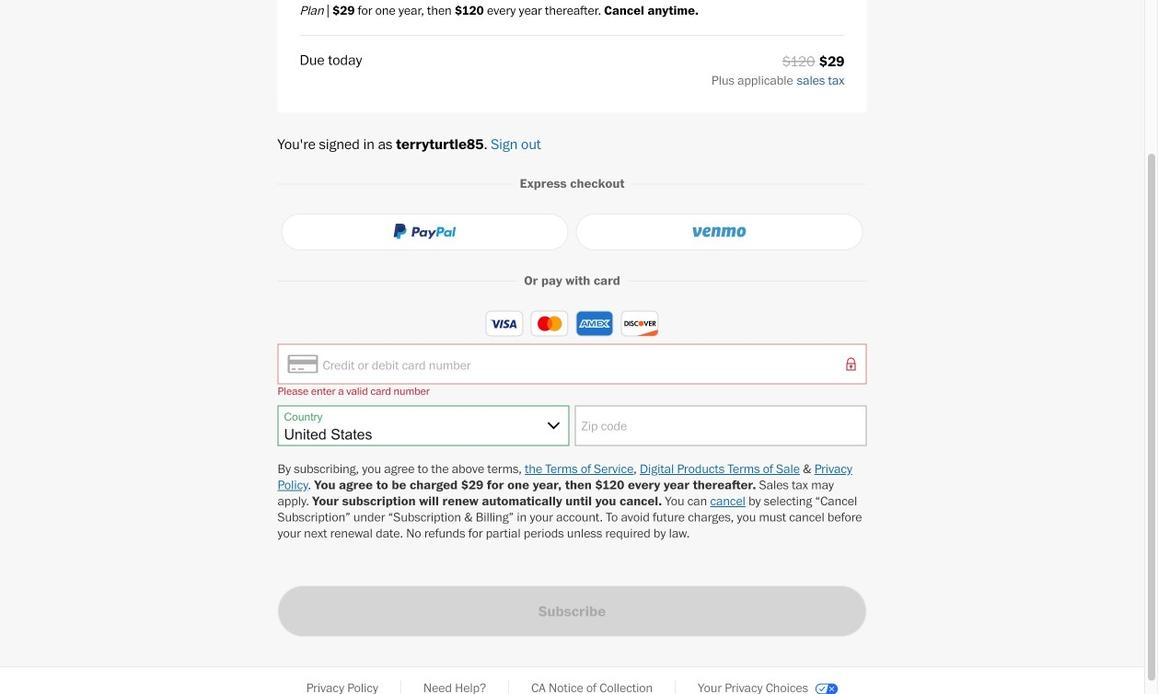 Task type: locate. For each thing, give the bounding box(es) containing it.
discover logo image
[[621, 311, 659, 336]]

None telephone field
[[576, 407, 866, 445]]

paypal image
[[393, 224, 457, 240]]

venmo image
[[693, 227, 747, 237]]

visa logo image
[[486, 311, 524, 336]]



Task type: vqa. For each thing, say whether or not it's contained in the screenshot.
the California Consumer Privacy Act (CCPA) Opt-Out Icon
yes



Task type: describe. For each thing, give the bounding box(es) containing it.
credit card logo placeholder image
[[288, 355, 319, 373]]

american-express logo image
[[576, 311, 614, 336]]

master-card logo image
[[531, 311, 569, 336]]

california consumer privacy act (ccpa) opt-out icon image
[[812, 683, 839, 695]]



